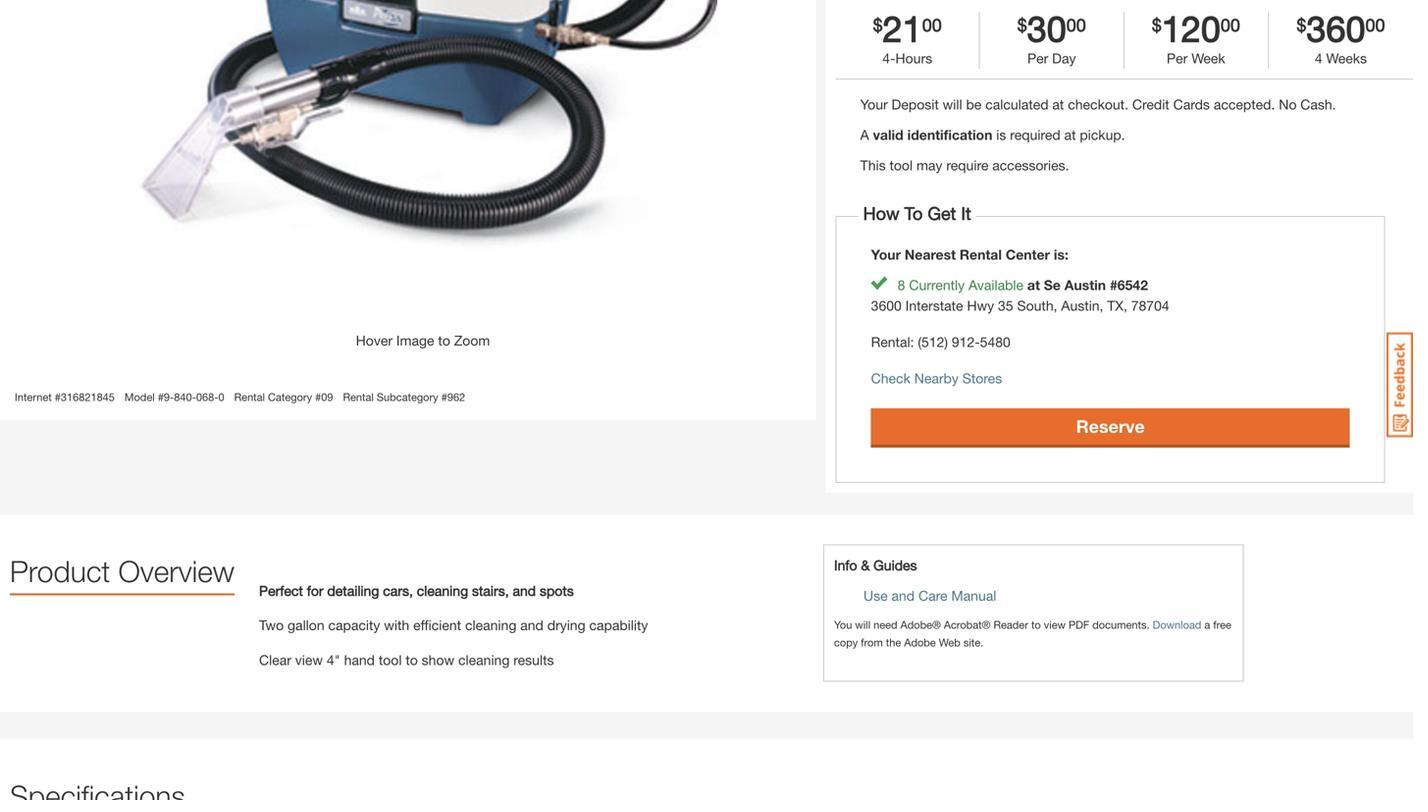 Task type: vqa. For each thing, say whether or not it's contained in the screenshot.
the '$' for 21
yes



Task type: locate. For each thing, give the bounding box(es) containing it.
per left week
[[1167, 50, 1188, 66]]

1 horizontal spatial per
[[1167, 50, 1188, 66]]

3 00 from the left
[[1221, 14, 1241, 35]]

1 vertical spatial your
[[871, 247, 901, 263]]

120 dollars and 00 cents element containing $
[[1152, 12, 1162, 45]]

drying
[[548, 617, 586, 633]]

4 00 from the left
[[1366, 14, 1386, 35]]

care
[[919, 587, 948, 604]]

8 currently available at se austin # 6542 3600 interstate hwy 35 south , austin , tx , 78704
[[871, 277, 1170, 314]]

1 vertical spatial cleaning
[[465, 617, 517, 633]]

per left day
[[1028, 50, 1049, 66]]

stairs,
[[472, 583, 509, 599]]

at up required
[[1053, 96, 1065, 113]]

21 dollars and 00 cents element containing 00
[[923, 12, 942, 45]]

adobe®
[[901, 618, 941, 631]]

$ inside the $ 120 00
[[1152, 14, 1162, 35]]

clear view 4" hand tool to show cleaning results
[[259, 652, 554, 668]]

120 dollars and 00 cents element
[[1125, 7, 1268, 49], [1162, 7, 1221, 49], [1152, 12, 1162, 45], [1221, 12, 1241, 45]]

use
[[864, 587, 888, 604]]

0 horizontal spatial will
[[856, 618, 871, 631]]

rental right 0
[[234, 391, 265, 404]]

21 dollars and 00 cents element
[[836, 7, 980, 49], [883, 7, 923, 49], [873, 12, 883, 45], [923, 12, 942, 45]]

00 up day
[[1067, 14, 1087, 35]]

view left the 4"
[[295, 652, 323, 668]]

3 $ from the left
[[1152, 14, 1162, 35]]

free
[[1214, 618, 1232, 631]]

$
[[873, 14, 883, 35], [1018, 14, 1028, 35], [1152, 14, 1162, 35], [1297, 14, 1307, 35]]

need
[[874, 618, 898, 631]]

00 for 21
[[923, 14, 942, 35]]

1 per from the left
[[1028, 50, 1049, 66]]

4 $ from the left
[[1297, 14, 1307, 35]]

feedback link image
[[1387, 332, 1414, 438]]

$ inside $ 21 00
[[873, 14, 883, 35]]

00 up week
[[1221, 14, 1241, 35]]

00 for 30
[[1067, 14, 1087, 35]]

reserve
[[1077, 416, 1145, 437]]

840-
[[174, 391, 196, 404]]

1 vertical spatial tool
[[379, 652, 402, 668]]

00 inside $ 360 00
[[1366, 14, 1386, 35]]

00 up weeks
[[1366, 14, 1386, 35]]

360
[[1307, 7, 1366, 49]]

view left pdf
[[1044, 618, 1066, 631]]

2 per from the left
[[1167, 50, 1188, 66]]

to left show
[[406, 652, 418, 668]]

2 vertical spatial at
[[1028, 277, 1041, 293]]

0 horizontal spatial per
[[1028, 50, 1049, 66]]

capacity
[[328, 617, 380, 633]]

per
[[1028, 50, 1049, 66], [1167, 50, 1188, 66]]

view
[[1044, 618, 1066, 631], [295, 652, 323, 668]]

your up a
[[861, 96, 888, 113]]

from
[[861, 636, 883, 649]]

available
[[969, 277, 1024, 293]]

# right subcategory
[[442, 391, 448, 404]]

00 inside the $ 120 00
[[1221, 14, 1241, 35]]

1 , from the left
[[1054, 298, 1058, 314]]

# inside "8 currently available at se austin # 6542 3600 interstate hwy 35 south , austin , tx , 78704"
[[1110, 277, 1118, 293]]

# up 'tx'
[[1110, 277, 1118, 293]]

, left 'tx'
[[1100, 298, 1104, 314]]

category
[[268, 391, 312, 404]]

south
[[1018, 298, 1054, 314]]

00 inside the $ 30 00
[[1067, 14, 1087, 35]]

and left spots
[[513, 583, 536, 599]]

to left zoom
[[438, 332, 451, 349]]

2 horizontal spatial ,
[[1124, 298, 1128, 314]]

hover
[[356, 332, 393, 349]]

rental right 09
[[343, 391, 374, 404]]

0 horizontal spatial tool
[[379, 652, 402, 668]]

21
[[883, 7, 923, 49]]

2 $ from the left
[[1018, 14, 1028, 35]]

adobe
[[905, 636, 936, 649]]

require
[[947, 157, 989, 173]]

2 00 from the left
[[1067, 14, 1087, 35]]

120
[[1162, 7, 1221, 49]]

you will need adobe® acrobat® reader to view pdf documents. download
[[835, 618, 1202, 631]]

to
[[438, 332, 451, 349], [1032, 618, 1041, 631], [406, 652, 418, 668]]

1 horizontal spatial view
[[1044, 618, 1066, 631]]

credit
[[1133, 96, 1170, 113]]

at inside "8 currently available at se austin # 6542 3600 interstate hwy 35 south , austin , tx , 78704"
[[1028, 277, 1041, 293]]

tool right this
[[890, 157, 913, 173]]

00 inside $ 21 00
[[923, 14, 942, 35]]

2 horizontal spatial to
[[1032, 618, 1041, 631]]

# right internet
[[55, 391, 61, 404]]

per week
[[1167, 50, 1226, 66]]

at for calculated
[[1053, 96, 1065, 113]]

0 vertical spatial your
[[861, 96, 888, 113]]

$ inside the $ 30 00
[[1018, 14, 1028, 35]]

00 up the hours at the top of page
[[923, 14, 942, 35]]

and left drying
[[521, 617, 544, 633]]

at left pickup.
[[1065, 127, 1077, 143]]

at left se
[[1028, 277, 1041, 293]]

$ 30 00
[[1018, 7, 1087, 49]]

30
[[1028, 7, 1067, 49]]

0 vertical spatial at
[[1053, 96, 1065, 113]]

cleaning
[[417, 583, 468, 599], [465, 617, 517, 633], [458, 652, 510, 668]]

$ 360 00
[[1297, 7, 1386, 49]]

nearby
[[915, 370, 959, 387]]

will
[[943, 96, 963, 113], [856, 618, 871, 631]]

a
[[861, 127, 870, 143]]

1 vertical spatial will
[[856, 618, 871, 631]]

1 horizontal spatial ,
[[1100, 298, 1104, 314]]

weeks
[[1327, 50, 1368, 66]]

will right you
[[856, 618, 871, 631]]

rental: (512) 912-5480
[[871, 334, 1011, 350]]

web
[[939, 636, 961, 649]]

1 horizontal spatial tool
[[890, 157, 913, 173]]

check
[[871, 370, 911, 387]]

3 , from the left
[[1124, 298, 1128, 314]]

austin left 'tx'
[[1062, 298, 1100, 314]]

copy
[[835, 636, 858, 649]]

1 horizontal spatial to
[[438, 332, 451, 349]]

00 for 360
[[1366, 14, 1386, 35]]

$ for 30
[[1018, 14, 1028, 35]]

0 horizontal spatial ,
[[1054, 298, 1058, 314]]

and for perfect for detailing cars, cleaning stairs, and spots
[[513, 583, 536, 599]]

interstate
[[906, 298, 964, 314]]

1 vertical spatial view
[[295, 652, 323, 668]]

35
[[999, 298, 1014, 314]]

two gallon capacity with efficient cleaning and drying capability
[[259, 617, 648, 633]]

,
[[1054, 298, 1058, 314], [1100, 298, 1104, 314], [1124, 298, 1128, 314]]

, down 6542 in the top of the page
[[1124, 298, 1128, 314]]

hover image to zoom
[[356, 332, 490, 349]]

2 , from the left
[[1100, 298, 1104, 314]]

and
[[513, 583, 536, 599], [892, 587, 915, 604], [521, 617, 544, 633]]

the
[[886, 636, 902, 649]]

$ 21 00
[[873, 7, 942, 49]]

30 dollars and 00 cents element
[[981, 7, 1124, 49], [1028, 7, 1067, 49], [1018, 12, 1028, 45], [1067, 12, 1087, 45]]

2 vertical spatial to
[[406, 652, 418, 668]]

stores
[[963, 370, 1003, 387]]

your up 8
[[871, 247, 901, 263]]

1 vertical spatial at
[[1065, 127, 1077, 143]]

austin right se
[[1065, 277, 1107, 293]]

9-
[[164, 391, 174, 404]]

360 dollars and 00 cents element
[[1269, 7, 1414, 49], [1307, 7, 1366, 49], [1297, 12, 1307, 45], [1366, 12, 1386, 45]]

se
[[1044, 277, 1061, 293]]

1 00 from the left
[[923, 14, 942, 35]]

cleaning right show
[[458, 652, 510, 668]]

rental up available
[[960, 247, 1002, 263]]

calculated
[[986, 96, 1049, 113]]

, down se
[[1054, 298, 1058, 314]]

360 dollars and 00 cents element containing 00
[[1366, 12, 1386, 45]]

tool right hand on the left bottom
[[379, 652, 402, 668]]

0 vertical spatial will
[[943, 96, 963, 113]]

1 horizontal spatial rental
[[343, 391, 374, 404]]

$ inside $ 360 00
[[1297, 14, 1307, 35]]

(512)
[[918, 334, 948, 350]]

a valid identification is required at pickup.
[[861, 127, 1126, 143]]

cleaning down the stairs,
[[465, 617, 517, 633]]

model
[[125, 391, 155, 404]]

perfect
[[259, 583, 303, 599]]

with
[[384, 617, 410, 633]]

0 vertical spatial view
[[1044, 618, 1066, 631]]

1 $ from the left
[[873, 14, 883, 35]]

0 vertical spatial tool
[[890, 157, 913, 173]]

per day
[[1028, 50, 1077, 66]]

cleaning up efficient
[[417, 583, 468, 599]]

rental:
[[871, 334, 915, 350]]

your deposit will be calculated at checkout. credit cards accepted. no cash.
[[861, 96, 1337, 113]]

for
[[307, 583, 324, 599]]

1 horizontal spatial will
[[943, 96, 963, 113]]

to right reader
[[1032, 618, 1041, 631]]

0 vertical spatial austin
[[1065, 277, 1107, 293]]

0 horizontal spatial view
[[295, 652, 323, 668]]

download link
[[1153, 618, 1202, 631]]

1 vertical spatial to
[[1032, 618, 1041, 631]]

00 for 120
[[1221, 14, 1241, 35]]

will left be
[[943, 96, 963, 113]]

show
[[422, 652, 455, 668]]



Task type: describe. For each thing, give the bounding box(es) containing it.
info
[[835, 557, 858, 573]]

8
[[898, 277, 906, 293]]

internet # 316821845 model # 9-840-068-0 rental category # 09 rental subcategory # 962
[[15, 391, 466, 404]]

30 dollars and 00 cents element containing 00
[[1067, 12, 1087, 45]]

documents.
[[1093, 618, 1150, 631]]

2 horizontal spatial rental
[[960, 247, 1002, 263]]

guides
[[874, 557, 918, 573]]

required
[[1011, 127, 1061, 143]]

per for 120
[[1167, 50, 1188, 66]]

two
[[259, 617, 284, 633]]

360 dollars and 00 cents element containing $
[[1297, 12, 1307, 45]]

at for required
[[1065, 127, 1077, 143]]

and for two gallon capacity with efficient cleaning and drying capability
[[521, 617, 544, 633]]

$ for 360
[[1297, 14, 1307, 35]]

cards
[[1174, 96, 1210, 113]]

hwy
[[967, 298, 995, 314]]

reserve button
[[871, 409, 1351, 445]]

4 weeks
[[1315, 50, 1368, 66]]

use and care manual
[[864, 587, 997, 604]]

is:
[[1054, 247, 1069, 263]]

results
[[514, 652, 554, 668]]

hand
[[344, 652, 375, 668]]

is
[[997, 127, 1007, 143]]

center
[[1006, 247, 1050, 263]]

this
[[861, 157, 886, 173]]

identification
[[908, 127, 993, 143]]

how to get it
[[859, 203, 977, 224]]

# right model
[[158, 391, 164, 404]]

a
[[1205, 618, 1211, 631]]

use and care manual link
[[864, 587, 997, 604]]

accessories.
[[993, 157, 1070, 173]]

2 vertical spatial cleaning
[[458, 652, 510, 668]]

detailing
[[327, 583, 379, 599]]

your for your nearest rental center is:
[[871, 247, 901, 263]]

tx
[[1108, 298, 1124, 314]]

subcategory
[[377, 391, 439, 404]]

per for 30
[[1028, 50, 1049, 66]]

valid
[[873, 127, 904, 143]]

hover image to zoom link
[[129, 0, 718, 351]]

how
[[864, 203, 900, 224]]

manual
[[952, 587, 997, 604]]

5480
[[980, 334, 1011, 350]]

product overview
[[10, 554, 235, 588]]

info & guides
[[835, 557, 918, 573]]

spots
[[540, 583, 574, 599]]

acrobat®
[[944, 618, 991, 631]]

068-
[[196, 391, 218, 404]]

accepted.
[[1214, 96, 1276, 113]]

30 dollars and 00 cents element containing $
[[1018, 12, 1028, 45]]

day
[[1053, 50, 1077, 66]]

1 vertical spatial austin
[[1062, 298, 1100, 314]]

21 dollars and 00 cents element containing $
[[873, 12, 883, 45]]

you
[[835, 618, 853, 631]]

be
[[967, 96, 982, 113]]

overview
[[118, 554, 235, 588]]

check nearby stores
[[871, 370, 1003, 387]]

your nearest rental center is:
[[871, 247, 1069, 263]]

cars,
[[383, 583, 413, 599]]

your for your deposit will be calculated at checkout. credit cards accepted. no cash.
[[861, 96, 888, 113]]

4
[[1315, 50, 1323, 66]]

09
[[321, 391, 333, 404]]

4-hours
[[883, 50, 933, 66]]

4-
[[883, 50, 896, 66]]

78704
[[1132, 298, 1170, 314]]

efficient
[[413, 617, 462, 633]]

this tool may require accessories.
[[861, 157, 1070, 173]]

0 vertical spatial cleaning
[[417, 583, 468, 599]]

get
[[928, 203, 957, 224]]

$ for 120
[[1152, 14, 1162, 35]]

and right use
[[892, 587, 915, 604]]

4"
[[327, 652, 340, 668]]

0 vertical spatial to
[[438, 332, 451, 349]]

product
[[10, 554, 110, 588]]

&
[[861, 557, 870, 573]]

$ 120 00
[[1152, 7, 1241, 49]]

# right category
[[315, 391, 321, 404]]

316821845
[[61, 391, 115, 404]]

pdf
[[1069, 618, 1090, 631]]

962
[[448, 391, 466, 404]]

internet
[[15, 391, 52, 404]]

deposit
[[892, 96, 939, 113]]

0 horizontal spatial to
[[406, 652, 418, 668]]

capability
[[590, 617, 648, 633]]

0
[[218, 391, 224, 404]]

a free copy from the adobe web site.
[[835, 618, 1232, 649]]

0 horizontal spatial rental
[[234, 391, 265, 404]]

perfect for detailing cars, cleaning stairs, and spots
[[259, 583, 574, 599]]

$ for 21
[[873, 14, 883, 35]]

120 dollars and 00 cents element containing 00
[[1221, 12, 1241, 45]]

cash.
[[1301, 96, 1337, 113]]

912-
[[952, 334, 980, 350]]

zoom
[[454, 332, 490, 349]]

no
[[1279, 96, 1297, 113]]

reader
[[994, 618, 1029, 631]]

may
[[917, 157, 943, 173]]

check nearby stores link
[[871, 370, 1003, 387]]

week
[[1192, 50, 1226, 66]]



